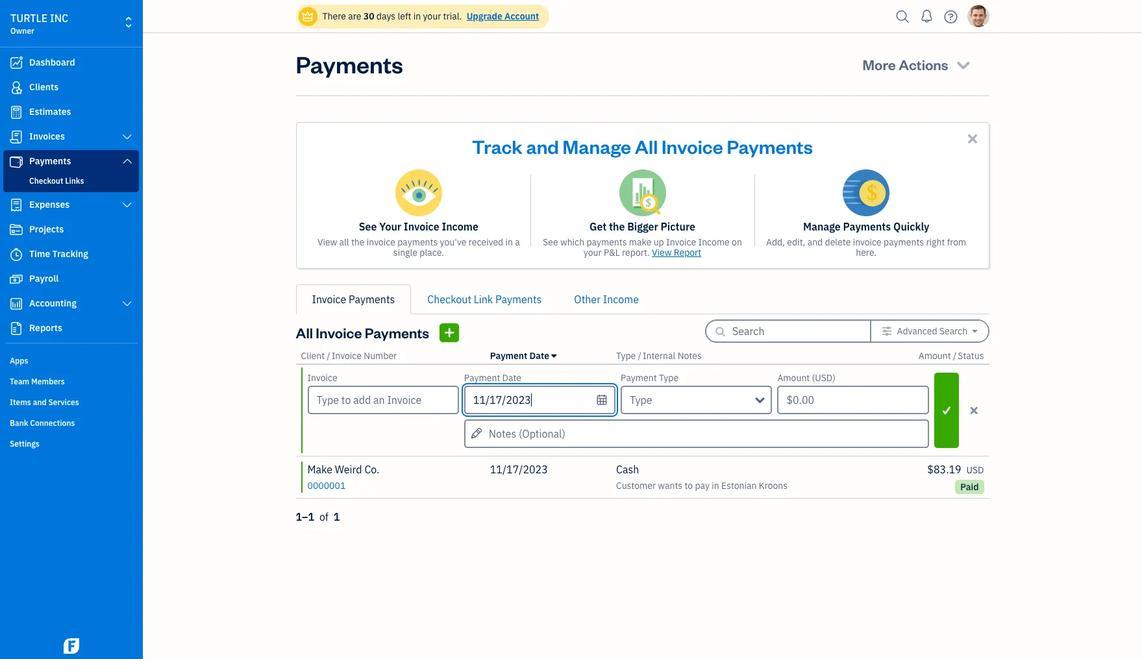 Task type: describe. For each thing, give the bounding box(es) containing it.
time tracking link
[[3, 243, 139, 266]]

team members link
[[3, 372, 139, 391]]

0000001 link
[[308, 479, 346, 492]]

cash customer wants to pay in estonian kroons
[[616, 463, 788, 492]]

income inside other income link
[[603, 293, 639, 306]]

$83.19
[[928, 463, 962, 476]]

advanced search button
[[872, 321, 988, 342]]

checkout links link
[[6, 173, 136, 189]]

chevron large down image for accounting
[[121, 299, 133, 309]]

Payment date in MM/DD/YYYY format text field
[[464, 386, 616, 414]]

search
[[940, 325, 968, 337]]

pay
[[695, 480, 710, 492]]

invoice payments link
[[296, 284, 411, 314]]

$83.19 usd paid
[[928, 463, 984, 493]]

/ for status
[[953, 350, 957, 362]]

status
[[958, 350, 984, 362]]

1 vertical spatial type
[[659, 372, 679, 384]]

0 vertical spatial all
[[635, 134, 658, 158]]

money image
[[8, 273, 24, 286]]

left
[[398, 10, 411, 22]]

30
[[364, 10, 375, 22]]

view inside see your invoice income view all the invoice payments you've received in a single place.
[[318, 236, 337, 248]]

estonian
[[722, 480, 757, 492]]

from
[[947, 236, 967, 248]]

edit,
[[787, 236, 806, 248]]

checkout link payments link
[[411, 284, 558, 314]]

picture
[[661, 220, 696, 233]]

quickly
[[894, 220, 930, 233]]

payments for income
[[398, 236, 438, 248]]

members
[[31, 377, 65, 386]]

chevron large down image for invoices
[[121, 132, 133, 142]]

link
[[474, 293, 493, 306]]

save image
[[936, 402, 958, 419]]

see for which
[[543, 236, 558, 248]]

account
[[505, 10, 539, 22]]

customer
[[616, 480, 656, 492]]

dashboard image
[[8, 57, 24, 70]]

invoice for payments
[[853, 236, 882, 248]]

up
[[654, 236, 664, 248]]

here.
[[856, 247, 877, 259]]

make
[[629, 236, 652, 248]]

trial.
[[443, 10, 462, 22]]

p&l
[[604, 247, 620, 259]]

co.
[[365, 463, 380, 476]]

team members
[[10, 377, 65, 386]]

client
[[301, 350, 325, 362]]

chevrondown image
[[955, 55, 973, 73]]

payments inside see which payments make up invoice income on your p&l report.
[[587, 236, 627, 248]]

timer image
[[8, 248, 24, 261]]

invoice inside see which payments make up invoice income on your p&l report.
[[666, 236, 696, 248]]

payment up payment date in mm/dd/yyyy format text box
[[490, 350, 528, 362]]

/ for invoice
[[327, 350, 330, 362]]

payment date button
[[490, 350, 557, 362]]

see your invoice income image
[[395, 170, 442, 216]]

inc
[[50, 12, 68, 25]]

track and manage all invoice payments
[[472, 134, 813, 158]]

make
[[308, 463, 333, 476]]

income inside see which payments make up invoice income on your p&l report.
[[699, 236, 730, 248]]

manage inside manage payments quickly add, edit, and delete invoice payments right from here.
[[803, 220, 841, 233]]

amount / status
[[919, 350, 984, 362]]

1 vertical spatial payment date
[[464, 372, 522, 384]]

apps link
[[3, 351, 139, 370]]

income inside see your invoice income view all the invoice payments you've received in a single place.
[[442, 220, 479, 233]]

cash
[[616, 463, 639, 476]]

weird
[[335, 463, 362, 476]]

search image
[[893, 7, 914, 26]]

invoice payments
[[312, 293, 395, 306]]

1 horizontal spatial caretdown image
[[973, 326, 978, 336]]

place.
[[420, 247, 444, 259]]

accounting
[[29, 297, 77, 309]]

clients link
[[3, 76, 139, 99]]

you've
[[440, 236, 467, 248]]

manage payments quickly image
[[843, 170, 890, 216]]

Invoice text field
[[309, 387, 458, 413]]

0 horizontal spatial manage
[[563, 134, 631, 158]]

payments inside the main element
[[29, 155, 71, 167]]

payroll
[[29, 273, 59, 284]]

checkout for checkout link payments
[[428, 293, 472, 306]]

report image
[[8, 322, 24, 335]]

11/17/2023
[[490, 463, 548, 476]]

chart image
[[8, 297, 24, 310]]

a
[[515, 236, 520, 248]]

expense image
[[8, 199, 24, 212]]

invoice image
[[8, 131, 24, 144]]

items and services
[[10, 398, 79, 407]]

there
[[322, 10, 346, 22]]

estimates link
[[3, 101, 139, 124]]

right
[[927, 236, 945, 248]]

add a new payment image
[[444, 324, 456, 341]]

invoices
[[29, 131, 65, 142]]

your
[[379, 220, 401, 233]]

amount for amount (usd)
[[778, 372, 810, 384]]

type for type / internal notes
[[616, 350, 636, 362]]

type button
[[616, 350, 636, 362]]

more actions
[[863, 55, 949, 73]]

amount (usd)
[[778, 372, 836, 384]]

checkout for checkout links
[[29, 176, 63, 186]]

actions
[[899, 55, 949, 73]]

received
[[469, 236, 504, 248]]

other income link
[[558, 284, 655, 314]]

time tracking
[[29, 248, 88, 260]]

0000001
[[308, 480, 346, 492]]

get
[[590, 220, 607, 233]]

apps
[[10, 356, 28, 366]]

single
[[394, 247, 418, 259]]

payment down type button
[[621, 372, 657, 384]]

which
[[560, 236, 585, 248]]

all invoice payments
[[296, 323, 429, 342]]

1
[[334, 511, 340, 524]]

0 vertical spatial your
[[423, 10, 441, 22]]

0 horizontal spatial all
[[296, 323, 313, 342]]

wants
[[658, 480, 683, 492]]

settings image
[[882, 326, 893, 336]]

Notes (Optional) text field
[[464, 420, 929, 448]]

more actions button
[[851, 49, 984, 80]]

invoice inside see your invoice income view all the invoice payments you've received in a single place.
[[404, 220, 440, 233]]



Task type: locate. For each thing, give the bounding box(es) containing it.
0 vertical spatial the
[[609, 220, 625, 233]]

1 horizontal spatial see
[[543, 236, 558, 248]]

chevron large down image
[[121, 132, 133, 142], [121, 200, 133, 210]]

upgrade
[[467, 10, 503, 22]]

1 chevron large down image from the top
[[121, 156, 133, 166]]

chevron large down image
[[121, 156, 133, 166], [121, 299, 133, 309]]

0 horizontal spatial caretdown image
[[552, 351, 557, 361]]

/ right client
[[327, 350, 330, 362]]

all up get the bigger picture
[[635, 134, 658, 158]]

1 horizontal spatial invoice
[[853, 236, 882, 248]]

in right pay
[[712, 480, 720, 492]]

estimates
[[29, 106, 71, 118]]

income left on
[[699, 236, 730, 248]]

delete
[[825, 236, 851, 248]]

checkout up expenses
[[29, 176, 63, 186]]

your inside see which payments make up invoice income on your p&l report.
[[584, 247, 602, 259]]

Search text field
[[733, 321, 850, 342]]

the right all in the top of the page
[[351, 236, 365, 248]]

0 horizontal spatial view
[[318, 236, 337, 248]]

in inside cash customer wants to pay in estonian kroons
[[712, 480, 720, 492]]

usd
[[967, 464, 984, 476]]

0 vertical spatial and
[[526, 134, 559, 158]]

2 chevron large down image from the top
[[121, 200, 133, 210]]

payment image
[[8, 155, 24, 168]]

go to help image
[[941, 7, 962, 26]]

and right items
[[33, 398, 47, 407]]

chevron large down image up checkout links link
[[121, 156, 133, 166]]

items
[[10, 398, 31, 407]]

(usd)
[[812, 372, 836, 384]]

dashboard link
[[3, 51, 139, 75]]

income right other
[[603, 293, 639, 306]]

in inside see your invoice income view all the invoice payments you've received in a single place.
[[506, 236, 513, 248]]

bank connections link
[[3, 413, 139, 433]]

1 horizontal spatial income
[[603, 293, 639, 306]]

1 vertical spatial your
[[584, 247, 602, 259]]

1 vertical spatial amount
[[778, 372, 810, 384]]

owner
[[10, 26, 34, 36]]

checkout link payments
[[428, 293, 542, 306]]

amount button
[[919, 350, 951, 362]]

1 vertical spatial caretdown image
[[552, 351, 557, 361]]

/ for internal
[[638, 350, 642, 362]]

checkout links
[[29, 176, 84, 186]]

manage payments quickly add, edit, and delete invoice payments right from here.
[[766, 220, 967, 259]]

of
[[320, 511, 329, 524]]

checkout inside the main element
[[29, 176, 63, 186]]

1 horizontal spatial and
[[526, 134, 559, 158]]

0 vertical spatial checkout
[[29, 176, 63, 186]]

and for manage
[[526, 134, 559, 158]]

1 horizontal spatial payments
[[587, 236, 627, 248]]

reports
[[29, 322, 62, 334]]

0 vertical spatial income
[[442, 220, 479, 233]]

2 horizontal spatial in
[[712, 480, 720, 492]]

chevron large down image for expenses
[[121, 200, 133, 210]]

0 horizontal spatial income
[[442, 220, 479, 233]]

the
[[609, 220, 625, 233], [351, 236, 365, 248]]

payments down your
[[398, 236, 438, 248]]

/ left status
[[953, 350, 957, 362]]

2 vertical spatial and
[[33, 398, 47, 407]]

chevron large down image down payroll link
[[121, 299, 133, 309]]

view left all in the top of the page
[[318, 236, 337, 248]]

type / internal notes
[[616, 350, 702, 362]]

freshbooks image
[[61, 639, 82, 654]]

1 vertical spatial the
[[351, 236, 365, 248]]

in right left
[[414, 10, 421, 22]]

add,
[[766, 236, 785, 248]]

payments
[[296, 49, 403, 79], [727, 134, 813, 158], [29, 155, 71, 167], [843, 220, 891, 233], [349, 293, 395, 306], [496, 293, 542, 306], [365, 323, 429, 342]]

0 horizontal spatial and
[[33, 398, 47, 407]]

payroll link
[[3, 268, 139, 291]]

1 horizontal spatial all
[[635, 134, 658, 158]]

report
[[674, 247, 702, 259]]

1 vertical spatial chevron large down image
[[121, 299, 133, 309]]

payment down payment date button
[[464, 372, 500, 384]]

dashboard
[[29, 57, 75, 68]]

see inside see which payments make up invoice income on your p&l report.
[[543, 236, 558, 248]]

track
[[472, 134, 523, 158]]

main element
[[0, 0, 175, 659]]

report.
[[622, 247, 650, 259]]

view right make
[[652, 247, 672, 259]]

type up payment type
[[616, 350, 636, 362]]

get the bigger picture image
[[619, 170, 666, 216]]

Amount (USD) text field
[[778, 386, 929, 414]]

cancel image
[[963, 403, 986, 418]]

0 vertical spatial in
[[414, 10, 421, 22]]

2 invoice from the left
[[853, 236, 882, 248]]

all up client
[[296, 323, 313, 342]]

in for cash
[[712, 480, 720, 492]]

1 horizontal spatial your
[[584, 247, 602, 259]]

other income
[[574, 293, 639, 306]]

the right the get
[[609, 220, 625, 233]]

invoice down your
[[367, 236, 396, 248]]

see which payments make up invoice income on your p&l report.
[[543, 236, 742, 259]]

are
[[348, 10, 361, 22]]

days
[[377, 10, 396, 22]]

caretdown image inside payment date button
[[552, 351, 557, 361]]

0 vertical spatial see
[[359, 220, 377, 233]]

upgrade account link
[[464, 10, 539, 22]]

amount down advanced search
[[919, 350, 951, 362]]

see left your
[[359, 220, 377, 233]]

reports link
[[3, 317, 139, 340]]

type down 'internal'
[[659, 372, 679, 384]]

tracking
[[52, 248, 88, 260]]

there are 30 days left in your trial. upgrade account
[[322, 10, 539, 22]]

see left which
[[543, 236, 558, 248]]

number
[[364, 350, 397, 362]]

type down payment type
[[630, 394, 653, 407]]

0 vertical spatial amount
[[919, 350, 951, 362]]

date up payment date in mm/dd/yyyy format text box
[[530, 350, 550, 362]]

in for there
[[414, 10, 421, 22]]

view report
[[652, 247, 702, 259]]

invoice inside see your invoice income view all the invoice payments you've received in a single place.
[[367, 236, 396, 248]]

chevron large down image inside "invoices" link
[[121, 132, 133, 142]]

see
[[359, 220, 377, 233], [543, 236, 558, 248]]

0 vertical spatial payment date
[[490, 350, 550, 362]]

invoice inside manage payments quickly add, edit, and delete invoice payments right from here.
[[853, 236, 882, 248]]

settings link
[[3, 434, 139, 453]]

0 horizontal spatial see
[[359, 220, 377, 233]]

projects
[[29, 223, 64, 235]]

2 payments from the left
[[587, 236, 627, 248]]

to
[[685, 480, 693, 492]]

1 vertical spatial manage
[[803, 220, 841, 233]]

advanced
[[897, 325, 938, 337]]

chevron large down image inside payments link
[[121, 156, 133, 166]]

paid
[[961, 481, 979, 493]]

your left trial.
[[423, 10, 441, 22]]

1 chevron large down image from the top
[[121, 132, 133, 142]]

payment date up payment date in mm/dd/yyyy format text box
[[490, 350, 550, 362]]

1 vertical spatial income
[[699, 236, 730, 248]]

type button
[[621, 386, 773, 414]]

1 horizontal spatial the
[[609, 220, 625, 233]]

0 vertical spatial chevron large down image
[[121, 156, 133, 166]]

see inside see your invoice income view all the invoice payments you've received in a single place.
[[359, 220, 377, 233]]

0 horizontal spatial in
[[414, 10, 421, 22]]

chevron large down image inside accounting link
[[121, 299, 133, 309]]

and right track
[[526, 134, 559, 158]]

1 horizontal spatial in
[[506, 236, 513, 248]]

expenses
[[29, 199, 70, 210]]

other
[[574, 293, 601, 306]]

amount for amount / status
[[919, 350, 951, 362]]

0 vertical spatial manage
[[563, 134, 631, 158]]

client image
[[8, 81, 24, 94]]

projects link
[[3, 218, 139, 242]]

and inside manage payments quickly add, edit, and delete invoice payments right from here.
[[808, 236, 823, 248]]

income
[[442, 220, 479, 233], [699, 236, 730, 248], [603, 293, 639, 306]]

2 chevron large down image from the top
[[121, 299, 133, 309]]

kroons
[[759, 480, 788, 492]]

0 horizontal spatial payments
[[398, 236, 438, 248]]

crown image
[[301, 9, 315, 23]]

0 horizontal spatial amount
[[778, 372, 810, 384]]

the inside see your invoice income view all the invoice payments you've received in a single place.
[[351, 236, 365, 248]]

amount
[[919, 350, 951, 362], [778, 372, 810, 384]]

payment
[[490, 350, 528, 362], [464, 372, 500, 384], [621, 372, 657, 384]]

checkout up add a new payment image
[[428, 293, 472, 306]]

2 horizontal spatial income
[[699, 236, 730, 248]]

your left the p&l on the top
[[584, 247, 602, 259]]

1 horizontal spatial date
[[530, 350, 550, 362]]

and
[[526, 134, 559, 158], [808, 236, 823, 248], [33, 398, 47, 407]]

more
[[863, 55, 896, 73]]

1–1
[[296, 511, 314, 524]]

caretdown image right the search
[[973, 326, 978, 336]]

on
[[732, 236, 742, 248]]

get the bigger picture
[[590, 220, 696, 233]]

0 vertical spatial date
[[530, 350, 550, 362]]

2 horizontal spatial and
[[808, 236, 823, 248]]

payments down the get
[[587, 236, 627, 248]]

/ right type button
[[638, 350, 642, 362]]

2 horizontal spatial /
[[953, 350, 957, 362]]

items and services link
[[3, 392, 139, 412]]

1 vertical spatial and
[[808, 236, 823, 248]]

all
[[339, 236, 349, 248]]

1 invoice from the left
[[367, 236, 396, 248]]

invoice for your
[[367, 236, 396, 248]]

0 horizontal spatial invoice
[[367, 236, 396, 248]]

1–1 of 1
[[296, 511, 340, 524]]

0 horizontal spatial the
[[351, 236, 365, 248]]

1 / from the left
[[327, 350, 330, 362]]

chevron large down image down checkout links link
[[121, 200, 133, 210]]

0 horizontal spatial checkout
[[29, 176, 63, 186]]

see for your
[[359, 220, 377, 233]]

3 payments from the left
[[884, 236, 924, 248]]

1 vertical spatial all
[[296, 323, 313, 342]]

turtle inc owner
[[10, 12, 68, 36]]

estimate image
[[8, 106, 24, 119]]

payments link
[[3, 150, 139, 173]]

see your invoice income view all the invoice payments you've received in a single place.
[[318, 220, 520, 259]]

0 horizontal spatial your
[[423, 10, 441, 22]]

2 / from the left
[[638, 350, 642, 362]]

payment date down payment date button
[[464, 372, 522, 384]]

2 vertical spatial type
[[630, 394, 653, 407]]

0 vertical spatial caretdown image
[[973, 326, 978, 336]]

caretdown image
[[973, 326, 978, 336], [552, 351, 557, 361]]

payment date
[[490, 350, 550, 362], [464, 372, 522, 384]]

income up you've
[[442, 220, 479, 233]]

payments for add,
[[884, 236, 924, 248]]

date down payment date button
[[502, 372, 522, 384]]

payments
[[398, 236, 438, 248], [587, 236, 627, 248], [884, 236, 924, 248]]

0 vertical spatial chevron large down image
[[121, 132, 133, 142]]

0 horizontal spatial date
[[502, 372, 522, 384]]

and inside the main element
[[33, 398, 47, 407]]

bank
[[10, 418, 28, 428]]

payments inside manage payments quickly add, edit, and delete invoice payments right from here.
[[843, 220, 891, 233]]

notifications image
[[917, 3, 938, 29]]

type
[[616, 350, 636, 362], [659, 372, 679, 384], [630, 394, 653, 407]]

1 horizontal spatial checkout
[[428, 293, 472, 306]]

chevron large down image down estimates link
[[121, 132, 133, 142]]

chevron large down image for payments
[[121, 156, 133, 166]]

payment type
[[621, 372, 679, 384]]

2 vertical spatial income
[[603, 293, 639, 306]]

amount left "(usd)" on the bottom
[[778, 372, 810, 384]]

advanced search
[[897, 325, 968, 337]]

invoice
[[662, 134, 723, 158], [404, 220, 440, 233], [666, 236, 696, 248], [312, 293, 346, 306], [316, 323, 362, 342], [332, 350, 362, 362], [308, 372, 338, 384]]

project image
[[8, 223, 24, 236]]

in left a
[[506, 236, 513, 248]]

payments down quickly
[[884, 236, 924, 248]]

/
[[327, 350, 330, 362], [638, 350, 642, 362], [953, 350, 957, 362]]

1 horizontal spatial view
[[652, 247, 672, 259]]

invoices link
[[3, 125, 139, 149]]

caretdown image up payment date in mm/dd/yyyy format text box
[[552, 351, 557, 361]]

1 vertical spatial see
[[543, 236, 558, 248]]

3 / from the left
[[953, 350, 957, 362]]

1 vertical spatial checkout
[[428, 293, 472, 306]]

payments inside see your invoice income view all the invoice payments you've received in a single place.
[[398, 236, 438, 248]]

make weird co. 0000001
[[308, 463, 380, 492]]

1 horizontal spatial manage
[[803, 220, 841, 233]]

invoice right delete
[[853, 236, 882, 248]]

2 horizontal spatial payments
[[884, 236, 924, 248]]

type for type
[[630, 394, 653, 407]]

notes
[[678, 350, 702, 362]]

1 vertical spatial in
[[506, 236, 513, 248]]

payments inside manage payments quickly add, edit, and delete invoice payments right from here.
[[884, 236, 924, 248]]

1 horizontal spatial amount
[[919, 350, 951, 362]]

1 vertical spatial date
[[502, 372, 522, 384]]

and for services
[[33, 398, 47, 407]]

and right edit,
[[808, 236, 823, 248]]

close image
[[966, 131, 980, 146]]

type inside type dropdown button
[[630, 394, 653, 407]]

1 horizontal spatial /
[[638, 350, 642, 362]]

0 horizontal spatial /
[[327, 350, 330, 362]]

0 vertical spatial type
[[616, 350, 636, 362]]

2 vertical spatial in
[[712, 480, 720, 492]]

1 vertical spatial chevron large down image
[[121, 200, 133, 210]]

1 payments from the left
[[398, 236, 438, 248]]



Task type: vqa. For each thing, say whether or not it's contained in the screenshot.
online
no



